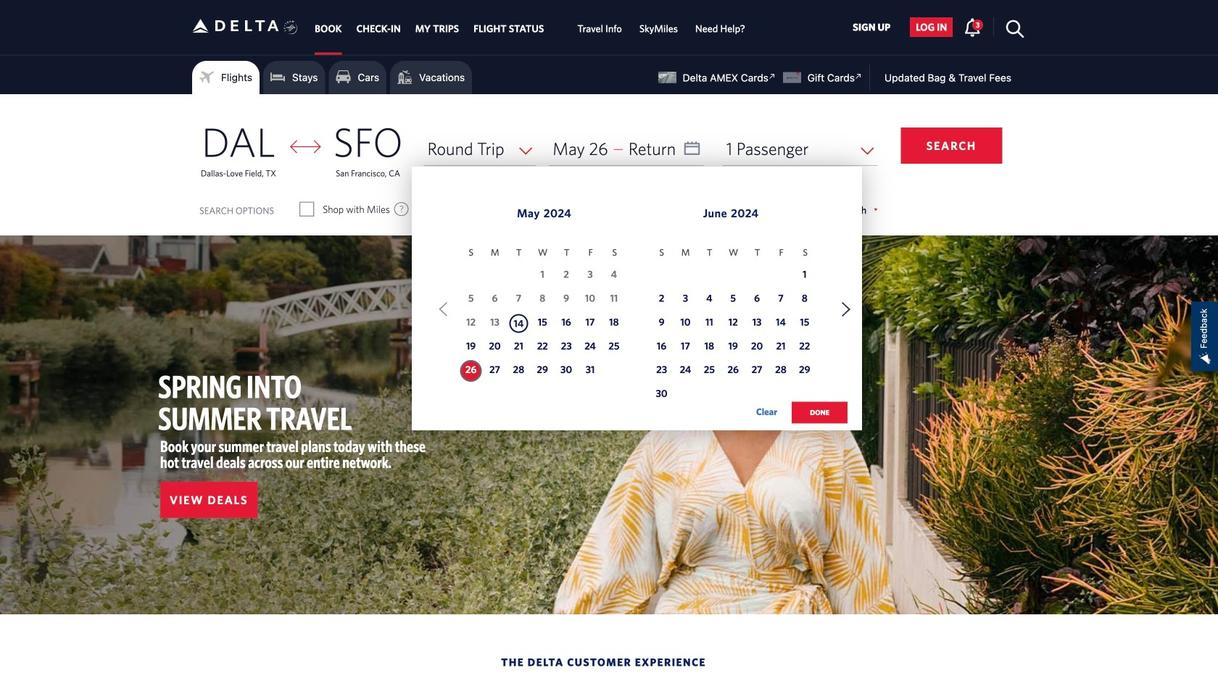 Task type: locate. For each thing, give the bounding box(es) containing it.
tab list
[[308, 0, 754, 55]]

this link opens another site in a new window that may not follow the same accessibility policies as delta air lines. image
[[852, 70, 866, 83]]

calendar expanded, use arrow keys to select date application
[[412, 167, 863, 439]]

None text field
[[549, 132, 704, 166]]

None field
[[424, 132, 536, 166], [723, 132, 878, 166], [424, 132, 536, 166], [723, 132, 878, 166]]

tab panel
[[0, 94, 1219, 439]]

skyteam image
[[284, 5, 298, 50]]

None checkbox
[[300, 202, 313, 217], [560, 202, 573, 217], [300, 202, 313, 217], [560, 202, 573, 217]]



Task type: vqa. For each thing, say whether or not it's contained in the screenshot.
rightmost This link opens another site in a new window that may not follow the same accessibility policies as Delta Air Lines. icon
yes



Task type: describe. For each thing, give the bounding box(es) containing it.
this link opens another site in a new window that may not follow the same accessibility policies as delta air lines. image
[[766, 70, 780, 83]]

delta air lines image
[[192, 3, 279, 48]]



